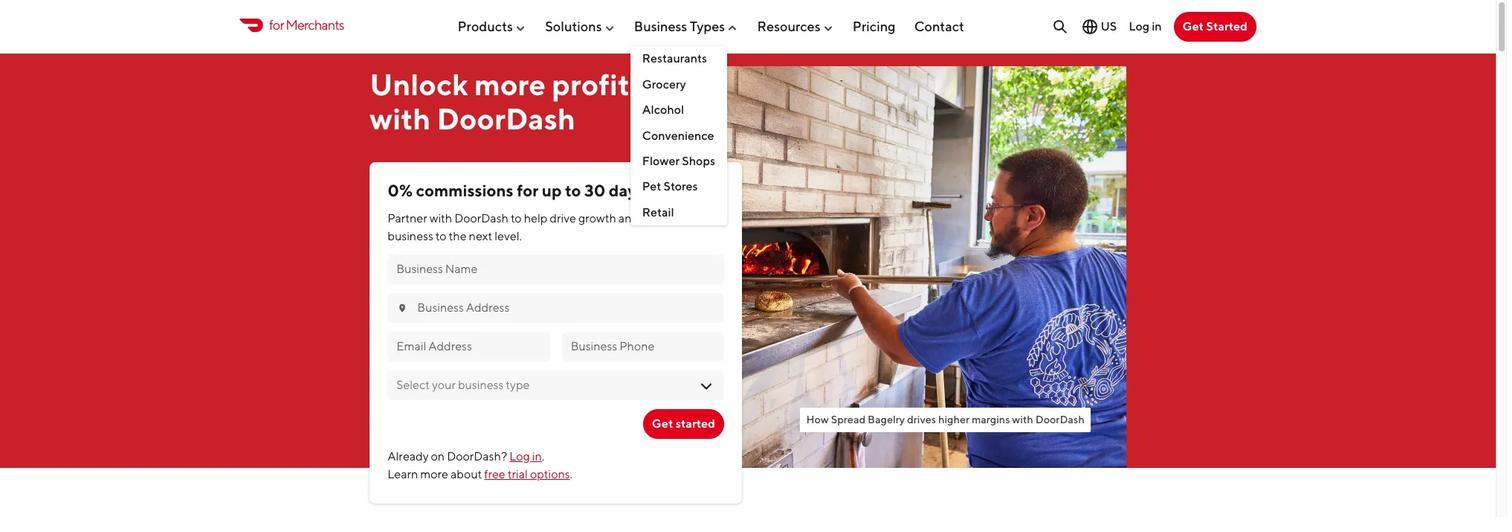 Task type: describe. For each thing, give the bounding box(es) containing it.
flower
[[643, 154, 680, 168]]

flower shops link
[[631, 149, 728, 174]]

0 horizontal spatial to
[[436, 229, 447, 243]]

business
[[634, 18, 687, 34]]

already on doordash? log in . learn more about free trial options .
[[388, 449, 573, 481]]

convenience
[[643, 128, 714, 142]]

take
[[641, 211, 664, 225]]

products
[[458, 18, 513, 34]]

solutions
[[545, 18, 602, 34]]

location pin image
[[397, 302, 409, 314]]

globe line image
[[1082, 18, 1100, 36]]

free
[[485, 467, 506, 481]]

Business Name text field
[[397, 261, 716, 277]]

in inside already on doordash? log in . learn more about free trial options .
[[532, 449, 542, 463]]

2 horizontal spatial to
[[565, 181, 581, 200]]

growth
[[579, 211, 617, 225]]

contact link
[[915, 12, 965, 40]]

products link
[[458, 12, 527, 40]]

partner with doordash to help drive growth and take your business to the next level.
[[388, 211, 690, 243]]

get started button
[[643, 409, 725, 439]]

how spread bagelry drives higher margins with doordash
[[807, 413, 1085, 426]]

drive
[[550, 211, 576, 225]]

pet stores
[[643, 180, 698, 194]]

for merchants
[[269, 17, 344, 33]]

restaurants
[[643, 52, 708, 66]]

unlock
[[370, 67, 468, 102]]

already
[[388, 449, 429, 463]]

with inside partner with doordash to help drive growth and take your business to the next level.
[[430, 211, 452, 225]]

1 horizontal spatial log
[[1129, 19, 1150, 33]]

free trial options link
[[485, 467, 570, 481]]

more inside already on doordash? log in . learn more about free trial options .
[[421, 467, 449, 481]]

level.
[[495, 229, 522, 243]]

merchants
[[286, 17, 344, 33]]

solutions link
[[545, 12, 616, 40]]

1 vertical spatial .
[[570, 467, 573, 481]]

shops
[[682, 154, 716, 168]]

grocery
[[643, 77, 686, 91]]

with inside unlock more profits with doordash
[[370, 101, 431, 136]]

Email Address email field
[[397, 338, 541, 355]]

profits
[[552, 67, 644, 102]]

pet stores link
[[631, 174, 728, 200]]

trial
[[508, 467, 528, 481]]

unlock more profits with doordash
[[370, 67, 644, 136]]

margins
[[972, 413, 1011, 426]]

30
[[585, 181, 606, 200]]

doordash inside unlock more profits with doordash
[[437, 101, 576, 136]]

0 vertical spatial in
[[1152, 19, 1162, 33]]

grocery link
[[631, 72, 728, 98]]

retail
[[643, 205, 674, 219]]

how spread bagelry drives higher margins with doordash link
[[801, 408, 1091, 432]]

get for get started
[[652, 416, 673, 431]]

the
[[449, 229, 467, 243]]

business types link
[[634, 12, 739, 40]]

get started button
[[1174, 12, 1257, 42]]

for merchants link
[[240, 15, 344, 35]]



Task type: vqa. For each thing, say whether or not it's contained in the screenshot.
Log in the Already on DoorDash? Log in . Learn more about free trial options .
yes



Task type: locate. For each thing, give the bounding box(es) containing it.
1 vertical spatial more
[[421, 467, 449, 481]]

help
[[524, 211, 548, 225]]

to left the
[[436, 229, 447, 243]]

more
[[475, 67, 546, 102], [421, 467, 449, 481]]

0 vertical spatial more
[[475, 67, 546, 102]]

0 vertical spatial log
[[1129, 19, 1150, 33]]

2 vertical spatial with
[[1013, 413, 1034, 426]]

more down products link
[[475, 67, 546, 102]]

alcohol
[[643, 103, 684, 117]]

0 horizontal spatial log in link
[[510, 449, 542, 463]]

commissions
[[416, 181, 514, 200]]

with up the
[[430, 211, 452, 225]]

business types
[[634, 18, 725, 34]]

us
[[1101, 19, 1117, 33]]

0 vertical spatial .
[[542, 449, 545, 463]]

and
[[619, 211, 639, 225]]

to left the help
[[511, 211, 522, 225]]

1 vertical spatial log
[[510, 449, 530, 463]]

in
[[1152, 19, 1162, 33], [532, 449, 542, 463]]

in right us
[[1152, 19, 1162, 33]]

to right up
[[565, 181, 581, 200]]

log up trial
[[510, 449, 530, 463]]

resources link
[[758, 12, 834, 40]]

1 vertical spatial log in link
[[510, 449, 542, 463]]

doordash up next
[[455, 211, 509, 225]]

Business Phone text field
[[571, 338, 716, 355]]

learn
[[388, 467, 418, 481]]

0 vertical spatial to
[[565, 181, 581, 200]]

spread
[[831, 413, 866, 426]]

for
[[269, 17, 284, 33], [517, 181, 539, 200]]

for left up
[[517, 181, 539, 200]]

pricing link
[[853, 12, 896, 40]]

. up options
[[542, 449, 545, 463]]

types
[[690, 18, 725, 34]]

1 horizontal spatial log in link
[[1129, 19, 1162, 33]]

get
[[1183, 19, 1204, 33], [652, 416, 673, 431]]

log in link
[[1129, 19, 1162, 33], [510, 449, 542, 463]]

0 horizontal spatial log
[[510, 449, 530, 463]]

log
[[1129, 19, 1150, 33], [510, 449, 530, 463]]

0 horizontal spatial get
[[652, 416, 673, 431]]

how
[[807, 413, 829, 426]]

1 vertical spatial to
[[511, 211, 522, 225]]

for left merchants
[[269, 17, 284, 33]]

about
[[451, 467, 482, 481]]

1 vertical spatial for
[[517, 181, 539, 200]]

. right trial
[[570, 467, 573, 481]]

1 vertical spatial in
[[532, 449, 542, 463]]

higher
[[939, 413, 970, 426]]

stores
[[664, 180, 698, 194]]

get for get started
[[1183, 19, 1204, 33]]

started
[[1207, 19, 1248, 33]]

spread bagelry image
[[677, 66, 1127, 468]]

business
[[388, 229, 434, 243]]

alcohol link
[[631, 98, 728, 123]]

doordash inside partner with doordash to help drive growth and take your business to the next level.
[[455, 211, 509, 225]]

0 vertical spatial get
[[1183, 19, 1204, 33]]

2 vertical spatial to
[[436, 229, 447, 243]]

retail link
[[631, 200, 728, 225]]

in up free trial options link
[[532, 449, 542, 463]]

drives
[[908, 413, 937, 426]]

1 horizontal spatial get
[[1183, 19, 1204, 33]]

doordash
[[437, 101, 576, 136], [455, 211, 509, 225], [1036, 413, 1085, 426]]

log inside already on doordash? log in . learn more about free trial options .
[[510, 449, 530, 463]]

bagelry
[[868, 413, 905, 426]]

1 vertical spatial doordash
[[455, 211, 509, 225]]

0 horizontal spatial for
[[269, 17, 284, 33]]

log in link up free trial options link
[[510, 449, 542, 463]]

with right margins on the bottom right
[[1013, 413, 1034, 426]]

0 horizontal spatial in
[[532, 449, 542, 463]]

doordash up the 0% commissions for up to 30 days
[[437, 101, 576, 136]]

get started
[[652, 416, 716, 431]]

with up "0%"
[[370, 101, 431, 136]]

0 vertical spatial log in link
[[1129, 19, 1162, 33]]

resources
[[758, 18, 821, 34]]

more inside unlock more profits with doordash
[[475, 67, 546, 102]]

contact
[[915, 18, 965, 34]]

convenience link
[[631, 123, 728, 149]]

next
[[469, 229, 493, 243]]

flower shops
[[643, 154, 716, 168]]

to
[[565, 181, 581, 200], [511, 211, 522, 225], [436, 229, 447, 243]]

0 vertical spatial doordash
[[437, 101, 576, 136]]

log in
[[1129, 19, 1162, 33]]

1 vertical spatial with
[[430, 211, 452, 225]]

restaurants link
[[631, 46, 728, 72]]

options
[[530, 467, 570, 481]]

1 horizontal spatial to
[[511, 211, 522, 225]]

log in link right us
[[1129, 19, 1162, 33]]

your
[[667, 211, 690, 225]]

doordash right margins on the bottom right
[[1036, 413, 1085, 426]]

0 horizontal spatial .
[[542, 449, 545, 463]]

0% commissions for up to 30 days
[[388, 181, 644, 200]]

started
[[676, 416, 716, 431]]

get started
[[1183, 19, 1248, 33]]

.
[[542, 449, 545, 463], [570, 467, 573, 481]]

1 horizontal spatial .
[[570, 467, 573, 481]]

0 horizontal spatial more
[[421, 467, 449, 481]]

pet
[[643, 180, 662, 194]]

more down on
[[421, 467, 449, 481]]

1 horizontal spatial for
[[517, 181, 539, 200]]

partner
[[388, 211, 428, 225]]

doordash?
[[447, 449, 508, 463]]

1 horizontal spatial in
[[1152, 19, 1162, 33]]

up
[[542, 181, 562, 200]]

Business Address text field
[[418, 300, 716, 316]]

with
[[370, 101, 431, 136], [430, 211, 452, 225], [1013, 413, 1034, 426]]

0 vertical spatial for
[[269, 17, 284, 33]]

days
[[609, 181, 644, 200]]

0 vertical spatial with
[[370, 101, 431, 136]]

0%
[[388, 181, 413, 200]]

on
[[431, 449, 445, 463]]

pricing
[[853, 18, 896, 34]]

log right us
[[1129, 19, 1150, 33]]

1 vertical spatial get
[[652, 416, 673, 431]]

2 vertical spatial doordash
[[1036, 413, 1085, 426]]

1 horizontal spatial more
[[475, 67, 546, 102]]



